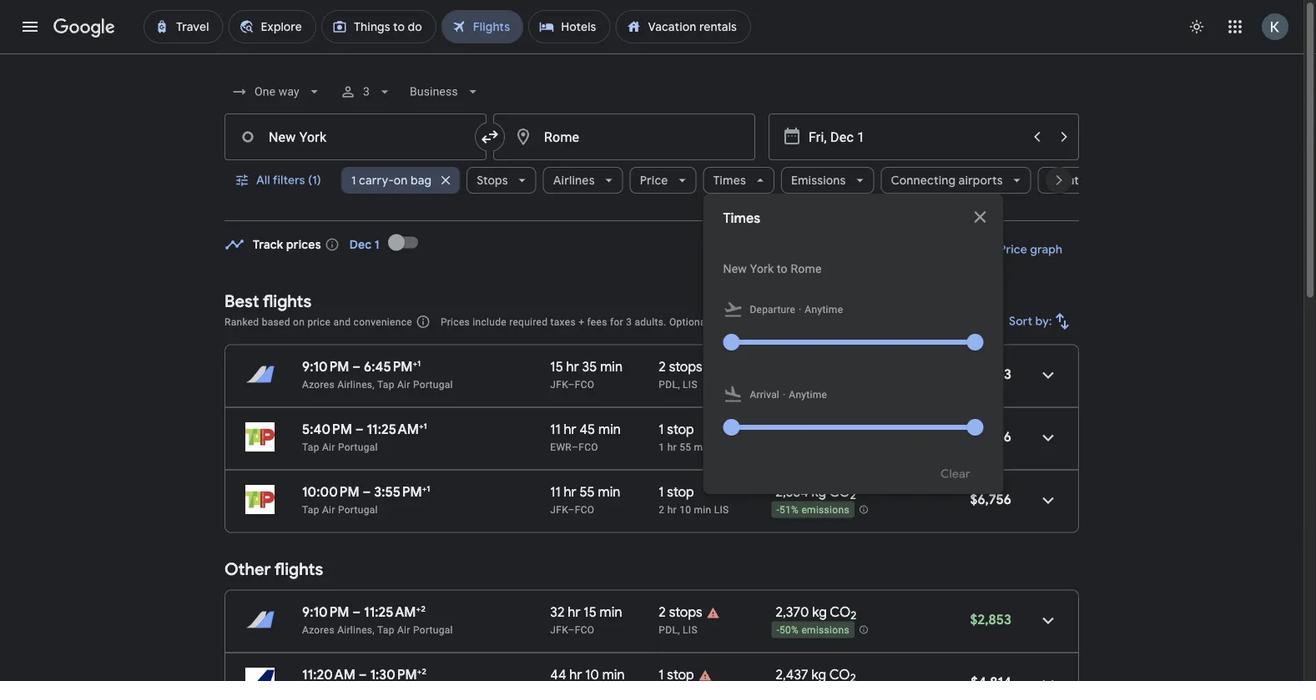 Task type: describe. For each thing, give the bounding box(es) containing it.
lis inside 2 stops pdl , lis
[[683, 378, 698, 390]]

$6,756 for 2,306
[[970, 428, 1011, 445]]

2 2 stops flight. element from the top
[[659, 603, 702, 623]]

2,306 kg co 2
[[776, 421, 857, 440]]

sort
[[1009, 314, 1033, 329]]

fco for 35
[[575, 378, 595, 390]]

Departure time: 9:10 PM. text field
[[302, 358, 349, 375]]

flights for best flights
[[263, 290, 312, 312]]

- inside 2,251 kg co -53% emissions
[[776, 379, 779, 391]]

1 stop 2 hr 10 min lis
[[659, 483, 729, 515]]

1 carry-on bag
[[351, 173, 432, 188]]

tap down the 6:45 pm
[[377, 378, 395, 390]]

pdl inside layover (1 of 2) is a 13 hr 30 min layover at aeroporto joão paulo ii in ponta delgada. layover (2 of 2) is a 7 hr 50 min overnight layover at humberto delgado airport in lisbon. element
[[659, 624, 678, 636]]

10:00 pm – 3:55 pm + 1
[[302, 483, 430, 500]]

2 inside 2,334 kg co 2
[[850, 488, 856, 503]]

– inside '11 hr 55 min jfk – fco'
[[568, 504, 575, 515]]

9:10 pm – 11:25 am + 2
[[302, 603, 426, 620]]

+ 2
[[417, 666, 426, 676]]

32 hr 15 min jfk – fco
[[550, 603, 622, 636]]

air down departure time: 5:40 pm. text box
[[322, 441, 335, 453]]

2853 US dollars text field
[[970, 611, 1011, 628]]

prices include required taxes + fees for 3 adults. optional charges and bag fees may apply.
[[441, 316, 864, 328]]

hr for 15 hr 35 min
[[566, 358, 579, 375]]

total duration 11 hr 45 min. element
[[550, 421, 659, 440]]

11 hr 55 min jfk – fco
[[550, 483, 620, 515]]

 image inside search field
[[783, 386, 786, 403]]

tap down '10:00 pm' in the bottom left of the page
[[302, 504, 319, 515]]

Departure text field
[[809, 114, 1022, 159]]

2 fees from the left
[[792, 316, 812, 328]]

close dialog image
[[970, 207, 990, 227]]

3:55 pm
[[374, 483, 422, 500]]

on for based
[[293, 316, 305, 328]]

sort by: button
[[1003, 301, 1079, 341]]

35
[[582, 358, 597, 375]]

-50% emissions
[[776, 624, 849, 636]]

track prices
[[253, 237, 321, 252]]

Departure time: 11:20 AM. text field
[[302, 666, 355, 681]]

53%
[[779, 379, 799, 391]]

+ inside arrival time: 1:30 pm on  sunday, december 3. text field
[[417, 666, 422, 676]]

1 inside 1 carry-on bag popup button
[[351, 173, 356, 188]]

1 inside 1 stop 2 hr 10 min lis
[[659, 483, 664, 500]]

– right departure time: 5:40 pm. text box
[[355, 421, 364, 438]]

1 inside find the best price region
[[375, 237, 380, 252]]

emissions inside 2,251 kg co -53% emissions
[[802, 379, 849, 391]]

best
[[224, 290, 259, 312]]

bag fees button
[[771, 316, 812, 328]]

kg for 2,334
[[812, 483, 826, 500]]

other flights
[[224, 559, 323, 580]]

hr for 11 hr 45 min
[[564, 421, 576, 438]]

new york to rome
[[723, 262, 822, 275]]

connecting airports
[[891, 173, 1003, 188]]

9:10 pm – 6:45 pm + 1
[[302, 358, 421, 375]]

2 stops pdl , lis
[[659, 358, 702, 390]]

all filters (1) button
[[224, 160, 334, 200]]

- for 2,334
[[776, 504, 779, 516]]

2,251 kg co -53% emissions
[[776, 358, 849, 391]]

15 inside 32 hr 15 min jfk – fco
[[584, 603, 597, 620]]

2 stops
[[659, 603, 702, 620]]

2 and from the left
[[751, 316, 769, 328]]

portugal down leaves newark liberty international airport at 5:40 pm on friday, december 1 and arrives at leonardo da vinci–fiumicino airport at 11:25 am on saturday, december 2. element
[[338, 441, 378, 453]]

1 vertical spatial 3
[[626, 316, 632, 328]]

flight details. leaves john f. kennedy international airport at 10:00 pm on friday, december 1 and arrives at leonardo da vinci–fiumicino airport at 3:55 pm on saturday, december 2. image
[[1028, 480, 1068, 520]]

bag inside popup button
[[411, 173, 432, 188]]

5:40 pm – 11:25 am + 1
[[302, 421, 427, 438]]

times button
[[703, 160, 774, 200]]

hr for 11 hr 55 min
[[564, 483, 576, 500]]

ewr
[[550, 441, 572, 453]]

azores airlines, tap air portugal for 11:25 am
[[302, 624, 453, 636]]

portugal down leaves john f. kennedy international airport at 10:00 pm on friday, december 1 and arrives at leonardo da vinci–fiumicino airport at 3:55 pm on saturday, december 2. element at the bottom of page
[[338, 504, 378, 515]]

layover (1 of 1) is a 1 hr 55 min layover at humberto delgado airport in lisbon. element
[[659, 440, 767, 454]]

2,251
[[776, 358, 806, 375]]

lis inside 1 stop 2 hr 10 min lis
[[714, 504, 729, 515]]

leaves john f. kennedy international airport at 11:20 am on friday, december 1 and arrives at leonardo da vinci–fiumicino airport at 1:30 pm on sunday, december 3. element
[[302, 666, 426, 681]]

9:10 pm for 6:45 pm
[[302, 358, 349, 375]]

new
[[723, 262, 747, 275]]

2 inside 9:10 pm – 11:25 am + 2
[[421, 603, 426, 614]]

1 carry-on bag button
[[341, 160, 460, 200]]

+ for 15 hr 35 min
[[413, 358, 417, 368]]

10
[[679, 504, 691, 515]]

3 inside popup button
[[363, 85, 370, 98]]

stop for 11 hr 45 min
[[667, 421, 694, 438]]

1 vertical spatial bag
[[771, 316, 789, 328]]

convenience
[[353, 316, 412, 328]]

stops for 2 stops pdl , lis
[[669, 358, 702, 375]]

+ for 11 hr 45 min
[[419, 421, 423, 431]]

based
[[262, 316, 290, 328]]

kg for 2,370
[[812, 603, 827, 620]]

1 inside 10:00 pm – 3:55 pm + 1
[[427, 483, 430, 494]]

50%
[[779, 624, 799, 636]]

duration button
[[1038, 160, 1124, 200]]

Arrival time: 11:25 AM on  Sunday, December 3. text field
[[364, 603, 426, 620]]

3 1 stop flight. element from the top
[[659, 666, 694, 681]]

tap air portugal for 5:40 pm
[[302, 441, 378, 453]]

2 inside 2,370 kg co 2
[[851, 609, 857, 623]]

air down arrival time: 11:25 am on  sunday, december 3. text box
[[397, 624, 410, 636]]

learn more about tracked prices image
[[324, 237, 339, 252]]

2 vertical spatial lis
[[683, 624, 698, 636]]

min for 11 hr 55 min
[[598, 483, 620, 500]]

airlines button
[[543, 160, 623, 200]]

all
[[256, 173, 270, 188]]

2,306
[[776, 421, 809, 438]]

flights for other flights
[[274, 559, 323, 580]]

connecting
[[891, 173, 956, 188]]

15 inside 15 hr 35 min jfk – fco
[[550, 358, 563, 375]]

next image
[[1039, 160, 1079, 200]]

air down '10:00 pm' in the bottom left of the page
[[322, 504, 335, 515]]

– inside 15 hr 35 min jfk – fco
[[568, 378, 575, 390]]

1 stop 1 hr 55 min
[[659, 421, 711, 453]]

apply.
[[837, 316, 864, 328]]

+ for 11 hr 55 min
[[422, 483, 427, 494]]

tap down arrival time: 11:25 am on  sunday, december 3. text box
[[377, 624, 395, 636]]

11:25 am for 9:10 pm
[[364, 603, 416, 620]]

optional
[[669, 316, 709, 328]]

stops for 2 stops
[[669, 603, 702, 620]]

emissions for 2,370
[[802, 624, 849, 636]]

best flights
[[224, 290, 312, 312]]

Arrival time: 11:25 AM on  Saturday, December 2. text field
[[367, 421, 427, 438]]

4814 US dollars text field
[[971, 673, 1011, 681]]

carry-
[[359, 173, 394, 188]]

0 vertical spatial anytime
[[805, 304, 843, 315]]

Departure time: 10:00 PM. text field
[[302, 483, 359, 500]]

rome
[[791, 262, 822, 275]]

by:
[[1036, 314, 1052, 329]]

stop for 11 hr 55 min
[[667, 483, 694, 500]]

dec
[[350, 237, 372, 252]]

hr inside 1 stop 1 hr 55 min
[[667, 441, 677, 453]]

filters
[[273, 173, 305, 188]]

adults.
[[635, 316, 667, 328]]

price graph button
[[955, 235, 1076, 265]]

11:25 am for 5:40 pm
[[367, 421, 419, 438]]

tap air portugal for 10:00 pm
[[302, 504, 378, 515]]

on for carry-
[[394, 173, 408, 188]]

york
[[750, 262, 774, 275]]

graph
[[1030, 242, 1062, 257]]

sort by:
[[1009, 314, 1052, 329]]

2,370
[[776, 603, 809, 620]]

55 inside '11 hr 55 min jfk – fco'
[[580, 483, 595, 500]]

1 stop flight. element for 11 hr 55 min
[[659, 483, 694, 503]]

6756 US dollars text field
[[970, 428, 1011, 445]]

leaves john f. kennedy international airport at 10:00 pm on friday, december 1 and arrives at leonardo da vinci–fiumicino airport at 3:55 pm on saturday, december 2. element
[[302, 483, 430, 500]]

dec 1
[[350, 237, 380, 252]]

layover (1 of 1) is a 2 hr 10 min layover at humberto delgado airport in lisbon. element
[[659, 503, 767, 516]]

Arrival time: 1:30 PM on  Sunday, December 3. text field
[[370, 666, 426, 681]]

airlines, for 11:25 am
[[337, 624, 375, 636]]

$2,853
[[970, 611, 1011, 628]]

2 inside 2 stops pdl , lis
[[659, 358, 666, 375]]

co for 2,251
[[826, 358, 847, 375]]

swap origin and destination. image
[[480, 127, 500, 147]]

hr inside 1 stop 2 hr 10 min lis
[[667, 504, 677, 515]]

track
[[253, 237, 283, 252]]

connecting airports button
[[881, 160, 1031, 200]]

min for 32 hr 15 min
[[600, 603, 622, 620]]

prices
[[286, 237, 321, 252]]

, inside 2 stops pdl , lis
[[678, 378, 680, 390]]

+ right taxes
[[578, 316, 584, 328]]

-51% emissions
[[776, 504, 849, 516]]



Task type: vqa. For each thing, say whether or not it's contained in the screenshot.
6756 US dollars text field
yes



Task type: locate. For each thing, give the bounding box(es) containing it.
1 vertical spatial 11:25 am
[[364, 603, 416, 620]]

3
[[363, 85, 370, 98], [626, 316, 632, 328]]

1 emissions from the top
[[802, 379, 849, 391]]

hr up 1 stop 2 hr 10 min lis
[[667, 441, 677, 453]]

airlines, down leaves john f. kennedy international airport at 9:10 pm on friday, december 1 and arrives at leonardo da vinci–fiumicino airport at 11:25 am on sunday, december 3. element
[[337, 624, 375, 636]]

+ up + 2 on the left of the page
[[416, 603, 421, 614]]

anytime down 2,251
[[789, 389, 827, 401]]

2 tap air portugal from the top
[[302, 504, 378, 515]]

learn more about ranking image
[[416, 314, 431, 329]]

0 vertical spatial 11:25 am
[[367, 421, 419, 438]]

price left graph on the top right
[[999, 242, 1027, 257]]

1 horizontal spatial 3
[[626, 316, 632, 328]]

may
[[815, 316, 834, 328]]

price up find the best price region
[[640, 173, 668, 188]]

flight details. leaves john f. kennedy international airport at 9:10 pm on friday, december 1 and arrives at leonardo da vinci–fiumicino airport at 11:25 am on sunday, december 3. image
[[1028, 600, 1068, 641]]

price for price graph
[[999, 242, 1027, 257]]

azores airlines, tap air portugal down 9:10 pm – 11:25 am + 2
[[302, 624, 453, 636]]

on inside popup button
[[394, 173, 408, 188]]

$3,363
[[970, 366, 1011, 383]]

hr left 10
[[667, 504, 677, 515]]

1 stop from the top
[[667, 421, 694, 438]]

1 vertical spatial pdl
[[659, 624, 678, 636]]

– left 3:55 pm
[[363, 483, 371, 500]]

2 jfk from the top
[[550, 504, 568, 515]]

+ down arrival time: 11:25 am on  sunday, december 3. text box
[[417, 666, 422, 676]]

on
[[394, 173, 408, 188], [293, 316, 305, 328]]

1 - from the top
[[776, 379, 779, 391]]

pdl inside 2 stops pdl , lis
[[659, 378, 678, 390]]

1 vertical spatial 15
[[584, 603, 597, 620]]

bag down departure
[[771, 316, 789, 328]]

2 azores airlines, tap air portugal from the top
[[302, 624, 453, 636]]

0 horizontal spatial fees
[[587, 316, 607, 328]]

0 vertical spatial times
[[713, 173, 746, 188]]

times inside popup button
[[713, 173, 746, 188]]

2 - from the top
[[776, 504, 779, 516]]

2 9:10 pm from the top
[[302, 603, 349, 620]]

hr left 45
[[564, 421, 576, 438]]

azores airlines, tap air portugal
[[302, 378, 453, 390], [302, 624, 453, 636]]

charges
[[711, 316, 749, 328]]

lis up 1 stop 1 hr 55 min
[[683, 378, 698, 390]]

1 vertical spatial $6,756
[[970, 491, 1011, 508]]

layover (1 of 2) is a 1 hr 50 min layover at aeroporto joão paulo ii in ponta delgada. layover (2 of 2) is a 2 hr 50 min layover at humberto delgado airport in lisbon. element
[[659, 378, 767, 391]]

anytime up may
[[805, 304, 843, 315]]

Arrival time: 3:55 PM on  Saturday, December 2. text field
[[374, 483, 430, 500]]

1 vertical spatial anytime
[[789, 389, 827, 401]]

required
[[509, 316, 548, 328]]

ranked based on price and convenience
[[224, 316, 412, 328]]

1 pdl from the top
[[659, 378, 678, 390]]

main menu image
[[20, 17, 40, 37]]

fco down the 35
[[575, 378, 595, 390]]

lis down "2 stops"
[[683, 624, 698, 636]]

1 vertical spatial tap air portugal
[[302, 504, 378, 515]]

all filters (1)
[[256, 173, 321, 188]]

hr inside 32 hr 15 min jfk – fco
[[568, 603, 580, 620]]

hr left the 35
[[566, 358, 579, 375]]

airlines, down leaves john f. kennedy international airport at 9:10 pm on friday, december 1 and arrives at leonardo da vinci–fiumicino airport at 6:45 pm on saturday, december 2. 'element'
[[337, 378, 375, 390]]

fco inside 32 hr 15 min jfk – fco
[[575, 624, 595, 636]]

2 right the 2,306
[[851, 426, 857, 440]]

1 11 from the top
[[550, 421, 561, 438]]

kg up -50% emissions
[[812, 603, 827, 620]]

stops
[[477, 173, 508, 188]]

loading results progress bar
[[0, 53, 1304, 57]]

0 vertical spatial stop
[[667, 421, 694, 438]]

1 vertical spatial jfk
[[550, 504, 568, 515]]

1 vertical spatial price
[[999, 242, 1027, 257]]

0 horizontal spatial and
[[333, 316, 351, 328]]

1 airlines, from the top
[[337, 378, 375, 390]]

co up -51% emissions
[[829, 483, 850, 500]]

– right departure time: 9:10 pm. text box on the bottom left of page
[[352, 603, 361, 620]]

price inside price graph button
[[999, 242, 1027, 257]]

+ for 32 hr 15 min
[[416, 603, 421, 614]]

0 horizontal spatial price
[[640, 173, 668, 188]]

1 vertical spatial stops
[[669, 603, 702, 620]]

0 horizontal spatial on
[[293, 316, 305, 328]]

total duration 44 hr 10 min. element
[[550, 666, 659, 681]]

for
[[610, 316, 623, 328]]

min right the 35
[[600, 358, 623, 375]]

2 down arrival time: 11:25 am on  sunday, december 3. text box
[[422, 666, 426, 676]]

price
[[640, 173, 668, 188], [999, 242, 1027, 257]]

0 vertical spatial lis
[[683, 378, 698, 390]]

- down 2,334
[[776, 504, 779, 516]]

stops up 'pdl , lis'
[[669, 603, 702, 620]]

3 jfk from the top
[[550, 624, 568, 636]]

2 emissions from the top
[[802, 504, 849, 516]]

min right 10
[[694, 504, 711, 515]]

min inside 11 hr 45 min ewr – fco
[[598, 421, 621, 438]]

1 horizontal spatial and
[[751, 316, 769, 328]]

stops inside 2 stops pdl , lis
[[669, 358, 702, 375]]

Arrival time: 6:45 PM on  Saturday, December 2. text field
[[364, 358, 421, 375]]

leaves newark liberty international airport at 5:40 pm on friday, december 1 and arrives at leonardo da vinci–fiumicino airport at 11:25 am on saturday, december 2. element
[[302, 421, 427, 438]]

0 vertical spatial 2 stops flight. element
[[659, 358, 702, 378]]

Departure time: 9:10 PM. text field
[[302, 603, 349, 620]]

0 vertical spatial azores airlines, tap air portugal
[[302, 378, 453, 390]]

and
[[333, 316, 351, 328], [751, 316, 769, 328]]

1 2 stops flight. element from the top
[[659, 358, 702, 378]]

and down departure
[[751, 316, 769, 328]]

6:45 pm
[[364, 358, 413, 375]]

2 inside 1 stop 2 hr 10 min lis
[[659, 504, 665, 515]]

1 horizontal spatial price
[[999, 242, 1027, 257]]

1 vertical spatial lis
[[714, 504, 729, 515]]

jfk down total duration 15 hr 35 min. element
[[550, 378, 568, 390]]

jfk for 32
[[550, 624, 568, 636]]

10:00 pm
[[302, 483, 359, 500]]

min
[[600, 358, 623, 375], [598, 421, 621, 438], [694, 441, 711, 453], [598, 483, 620, 500], [694, 504, 711, 515], [600, 603, 622, 620]]

jfk inside '11 hr 55 min jfk – fco'
[[550, 504, 568, 515]]

emissions for 2,334
[[802, 504, 849, 516]]

2 vertical spatial emissions
[[802, 624, 849, 636]]

+ down arrival time: 11:25 am on  saturday, december 2. text box
[[422, 483, 427, 494]]

0 vertical spatial pdl
[[659, 378, 678, 390]]

9:10 pm for 11:25 am
[[302, 603, 349, 620]]

on inside main content
[[293, 316, 305, 328]]

1 vertical spatial airlines,
[[337, 624, 375, 636]]

1 fees from the left
[[587, 316, 607, 328]]

lis right 10
[[714, 504, 729, 515]]

azores for 11:25 am
[[302, 624, 335, 636]]

0 vertical spatial jfk
[[550, 378, 568, 390]]

1 vertical spatial stop
[[667, 483, 694, 500]]

$6,756
[[970, 428, 1011, 445], [970, 491, 1011, 508]]

flight details. leaves john f. kennedy international airport at 9:10 pm on friday, december 1 and arrives at leonardo da vinci–fiumicino airport at 6:45 pm on saturday, december 2. image
[[1028, 355, 1068, 395]]

fco inside 11 hr 45 min ewr – fco
[[579, 441, 598, 453]]

min inside 1 stop 1 hr 55 min
[[694, 441, 711, 453]]

fco inside 15 hr 35 min jfk – fco
[[575, 378, 595, 390]]

2 , from the top
[[678, 624, 680, 636]]

pdl
[[659, 378, 678, 390], [659, 624, 678, 636]]

3363 US dollars text field
[[970, 366, 1011, 383]]

0 vertical spatial 3
[[363, 85, 370, 98]]

Departure time: 5:40 PM. text field
[[302, 421, 352, 438]]

main content containing best flights
[[224, 222, 1079, 681]]

3 button
[[333, 72, 400, 112]]

0 vertical spatial $6,756
[[970, 428, 1011, 445]]

2 vertical spatial -
[[776, 624, 779, 636]]

main content
[[224, 222, 1079, 681]]

2 up + 2 on the left of the page
[[421, 603, 426, 614]]

, inside layover (1 of 2) is a 13 hr 30 min layover at aeroporto joão paulo ii in ponta delgada. layover (2 of 2) is a 7 hr 50 min overnight layover at humberto delgado airport in lisbon. element
[[678, 624, 680, 636]]

1 inside 5:40 pm – 11:25 am + 1
[[423, 421, 427, 431]]

– down total duration 15 hr 35 min. element
[[568, 378, 575, 390]]

+ inside 5:40 pm – 11:25 am + 1
[[419, 421, 423, 431]]

times down the times popup button
[[723, 210, 760, 227]]

min inside 32 hr 15 min jfk – fco
[[600, 603, 622, 620]]

pdl down "2 stops"
[[659, 624, 678, 636]]

- down 2,251
[[776, 379, 779, 391]]

- for 2,370
[[776, 624, 779, 636]]

airlines
[[553, 173, 595, 188]]

0 horizontal spatial bag
[[411, 173, 432, 188]]

1 horizontal spatial 55
[[679, 441, 691, 453]]

,
[[678, 378, 680, 390], [678, 624, 680, 636]]

5:40 pm
[[302, 421, 352, 438]]

tap
[[377, 378, 395, 390], [302, 441, 319, 453], [302, 504, 319, 515], [377, 624, 395, 636]]

duration
[[1048, 173, 1096, 188]]

3 - from the top
[[776, 624, 779, 636]]

1 vertical spatial 55
[[580, 483, 595, 500]]

min inside 1 stop 2 hr 10 min lis
[[694, 504, 711, 515]]

min inside '11 hr 55 min jfk – fco'
[[598, 483, 620, 500]]

kg inside 2,370 kg co 2
[[812, 603, 827, 620]]

1 inside the 9:10 pm – 6:45 pm + 1
[[417, 358, 421, 368]]

11
[[550, 421, 561, 438], [550, 483, 561, 500]]

tap down departure time: 5:40 pm. text box
[[302, 441, 319, 453]]

jfk inside 15 hr 35 min jfk – fco
[[550, 378, 568, 390]]

55
[[679, 441, 691, 453], [580, 483, 595, 500]]

leaves john f. kennedy international airport at 9:10 pm on friday, december 1 and arrives at leonardo da vinci–fiumicino airport at 11:25 am on sunday, december 3. element
[[302, 603, 426, 620]]

kg for 2,306
[[813, 421, 827, 438]]

hr inside 11 hr 45 min ewr – fco
[[564, 421, 576, 438]]

None text field
[[224, 114, 487, 160], [493, 114, 755, 160], [224, 114, 487, 160], [493, 114, 755, 160]]

15 left the 35
[[550, 358, 563, 375]]

min up 1 stop 2 hr 10 min lis
[[694, 441, 711, 453]]

0 vertical spatial tap air portugal
[[302, 441, 378, 453]]

flights
[[263, 290, 312, 312], [274, 559, 323, 580]]

1 stop flight. element down 2 stops pdl , lis
[[659, 421, 694, 440]]

1 vertical spatial flights
[[274, 559, 323, 580]]

kg up -51% emissions
[[812, 483, 826, 500]]

– right departure time: 9:10 pm. text field
[[352, 358, 361, 375]]

9:10 pm
[[302, 358, 349, 375], [302, 603, 349, 620]]

2 1 stop flight. element from the top
[[659, 483, 694, 503]]

11:25 am down arrival time: 6:45 pm on  saturday, december 2. text field
[[367, 421, 419, 438]]

11 inside '11 hr 55 min jfk – fco'
[[550, 483, 561, 500]]

jfk
[[550, 378, 568, 390], [550, 504, 568, 515], [550, 624, 568, 636]]

1 , from the top
[[678, 378, 680, 390]]

fco for 15
[[575, 624, 595, 636]]

times right price 'popup button'
[[713, 173, 746, 188]]

to
[[777, 262, 788, 275]]

times
[[713, 173, 746, 188], [723, 210, 760, 227]]

0 vertical spatial flights
[[263, 290, 312, 312]]

fees
[[587, 316, 607, 328], [792, 316, 812, 328]]

2,334 kg co 2
[[776, 483, 856, 503]]

2 stops flight. element up 'pdl , lis'
[[659, 603, 702, 623]]

hr inside 15 hr 35 min jfk – fco
[[566, 358, 579, 375]]

+ inside the 9:10 pm – 6:45 pm + 1
[[413, 358, 417, 368]]

0 horizontal spatial 55
[[580, 483, 595, 500]]

azores for 6:45 pm
[[302, 378, 335, 390]]

min for 15 hr 35 min
[[600, 358, 623, 375]]

arrival
[[750, 389, 779, 401]]

2 right 2,334
[[850, 488, 856, 503]]

55 up 1 stop 2 hr 10 min lis
[[679, 441, 691, 453]]

0 vertical spatial 9:10 pm
[[302, 358, 349, 375]]

1 azores from the top
[[302, 378, 335, 390]]

2 up 'pdl , lis'
[[659, 603, 666, 620]]

1 vertical spatial azores
[[302, 624, 335, 636]]

0 vertical spatial 15
[[550, 358, 563, 375]]

55 inside 1 stop 1 hr 55 min
[[679, 441, 691, 453]]

stop up layover (1 of 1) is a 1 hr 55 min layover at humberto delgado airport in lisbon. element
[[667, 421, 694, 438]]

ranked
[[224, 316, 259, 328]]

1 1 stop flight. element from the top
[[659, 421, 694, 440]]

0 vertical spatial price
[[640, 173, 668, 188]]

lis
[[683, 378, 698, 390], [714, 504, 729, 515], [683, 624, 698, 636]]

1 vertical spatial 11
[[550, 483, 561, 500]]

fco for 55
[[575, 504, 595, 515]]

1 horizontal spatial on
[[394, 173, 408, 188]]

11 for 11 hr 55 min
[[550, 483, 561, 500]]

55 down 11 hr 45 min ewr – fco
[[580, 483, 595, 500]]

kg inside 2,251 kg co -53% emissions
[[809, 358, 824, 375]]

0 vertical spatial 11
[[550, 421, 561, 438]]

total duration 32 hr 15 min. element
[[550, 603, 659, 623]]

azores down departure time: 9:10 pm. text field
[[302, 378, 335, 390]]

– inside 11 hr 45 min ewr – fco
[[572, 441, 579, 453]]

1 vertical spatial 1 stop flight. element
[[659, 483, 694, 503]]

11 up ewr
[[550, 421, 561, 438]]

co inside 2,370 kg co 2
[[830, 603, 851, 620]]

$6,756 left flight details. leaves john f. kennedy international airport at 10:00 pm on friday, december 1 and arrives at leonardo da vinci–fiumicino airport at 3:55 pm on saturday, december 2. image on the bottom of the page
[[970, 491, 1011, 508]]

11 inside 11 hr 45 min ewr – fco
[[550, 421, 561, 438]]

flight details. leaves john f. kennedy international airport at 11:20 am on friday, december 1 and arrives at leonardo da vinci–fiumicino airport at 1:30 pm on sunday, december 3. image
[[1028, 663, 1068, 681]]

11 for 11 hr 45 min
[[550, 421, 561, 438]]

price
[[307, 316, 331, 328]]

azores
[[302, 378, 335, 390], [302, 624, 335, 636]]

jfk down 32
[[550, 624, 568, 636]]

azores down departure time: 9:10 pm. text box on the bottom left of page
[[302, 624, 335, 636]]

0 vertical spatial -
[[776, 379, 779, 391]]

and right price
[[333, 316, 351, 328]]

1 vertical spatial emissions
[[802, 504, 849, 516]]

1 horizontal spatial fees
[[792, 316, 812, 328]]

2 $6,756 from the top
[[970, 491, 1011, 508]]

kg
[[809, 358, 824, 375], [813, 421, 827, 438], [812, 483, 826, 500], [812, 603, 827, 620]]

, down "2 stops"
[[678, 624, 680, 636]]

fco inside '11 hr 55 min jfk – fco'
[[575, 504, 595, 515]]

2 stops flight. element
[[659, 358, 702, 378], [659, 603, 702, 623]]

stops button
[[467, 160, 536, 200]]

 image
[[783, 386, 786, 403]]

1 $6,756 from the top
[[970, 428, 1011, 445]]

15
[[550, 358, 563, 375], [584, 603, 597, 620]]

1 and from the left
[[333, 316, 351, 328]]

price button
[[630, 160, 696, 200]]

min down 11 hr 45 min ewr – fco
[[598, 483, 620, 500]]

2 inside 2,306 kg co 2
[[851, 426, 857, 440]]

bag
[[411, 173, 432, 188], [771, 316, 789, 328]]

, up 1 stop 1 hr 55 min
[[678, 378, 680, 390]]

kg inside 2,306 kg co 2
[[813, 421, 827, 438]]

1 vertical spatial -
[[776, 504, 779, 516]]

0 horizontal spatial 3
[[363, 85, 370, 98]]

change appearance image
[[1177, 7, 1217, 47]]

2 pdl from the top
[[659, 624, 678, 636]]

+ inside 10:00 pm – 3:55 pm + 1
[[422, 483, 427, 494]]

co for 2,370
[[830, 603, 851, 620]]

none search field containing times
[[224, 72, 1124, 494]]

9:10 pm up departure time: 11:20 am. text box at the bottom left of page
[[302, 603, 349, 620]]

0 vertical spatial bag
[[411, 173, 432, 188]]

51%
[[779, 504, 799, 516]]

taxes
[[550, 316, 576, 328]]

min right 32
[[600, 603, 622, 620]]

1 tap air portugal from the top
[[302, 441, 378, 453]]

hr for 32 hr 15 min
[[568, 603, 580, 620]]

pdl up 1 stop 1 hr 55 min
[[659, 378, 678, 390]]

2 stops from the top
[[669, 603, 702, 620]]

$6,756 left "flight details. leaves newark liberty international airport at 5:40 pm on friday, december 1 and arrives at leonardo da vinci–fiumicino airport at 11:25 am on saturday, december 2." image
[[970, 428, 1011, 445]]

hr right 32
[[568, 603, 580, 620]]

include
[[473, 316, 506, 328]]

min right 45
[[598, 421, 621, 438]]

(1)
[[308, 173, 321, 188]]

stop inside 1 stop 2 hr 10 min lis
[[667, 483, 694, 500]]

– down total duration 11 hr 55 min. element
[[568, 504, 575, 515]]

pdl , lis
[[659, 624, 698, 636]]

stops up layover (1 of 2) is a 1 hr 50 min layover at aeroporto joão paulo ii in ponta delgada. layover (2 of 2) is a 2 hr 50 min layover at humberto delgado airport in lisbon. element
[[669, 358, 702, 375]]

kg inside 2,334 kg co 2
[[812, 483, 826, 500]]

fco down 45
[[579, 441, 598, 453]]

tap air portugal down departure time: 5:40 pm. text box
[[302, 441, 378, 453]]

1 vertical spatial 2 stops flight. element
[[659, 603, 702, 623]]

emissions right 53%
[[802, 379, 849, 391]]

kg right 2,251
[[809, 358, 824, 375]]

0 horizontal spatial 15
[[550, 358, 563, 375]]

0 vertical spatial airlines,
[[337, 378, 375, 390]]

price graph
[[999, 242, 1062, 257]]

1 vertical spatial ,
[[678, 624, 680, 636]]

airlines, for 6:45 pm
[[337, 378, 375, 390]]

2 stops flight. element down "optional"
[[659, 358, 702, 378]]

0 vertical spatial on
[[394, 173, 408, 188]]

0 vertical spatial 55
[[679, 441, 691, 453]]

2 airlines, from the top
[[337, 624, 375, 636]]

2 11 from the top
[[550, 483, 561, 500]]

None field
[[224, 77, 329, 107], [403, 77, 488, 107], [224, 77, 329, 107], [403, 77, 488, 107]]

co inside 2,334 kg co 2
[[829, 483, 850, 500]]

– inside 32 hr 15 min jfk – fco
[[568, 624, 575, 636]]

0 vertical spatial emissions
[[802, 379, 849, 391]]

find the best price region
[[224, 222, 1079, 278]]

fco down total duration 32 hr 15 min. 'element'
[[575, 624, 595, 636]]

0 vertical spatial 1 stop flight. element
[[659, 421, 694, 440]]

total duration 15 hr 35 min. element
[[550, 358, 659, 378]]

azores airlines, tap air portugal for 6:45 pm
[[302, 378, 453, 390]]

1 horizontal spatial bag
[[771, 316, 789, 328]]

layover (1 of 2) is a 13 hr 30 min layover at aeroporto joão paulo ii in ponta delgada. layover (2 of 2) is a 7 hr 50 min overnight layover at humberto delgado airport in lisbon. element
[[659, 623, 767, 636]]

bag right carry-
[[411, 173, 432, 188]]

flight details. leaves newark liberty international airport at 5:40 pm on friday, december 1 and arrives at leonardo da vinci–fiumicino airport at 11:25 am on saturday, december 2. image
[[1028, 418, 1068, 458]]

portugal down arrival time: 11:25 am on  sunday, december 3. text box
[[413, 624, 453, 636]]

2,370 kg co 2
[[776, 603, 857, 623]]

32
[[550, 603, 565, 620]]

hr down ewr
[[564, 483, 576, 500]]

2,334
[[776, 483, 809, 500]]

air down arrival time: 6:45 pm on  saturday, december 2. text field
[[397, 378, 410, 390]]

jfk for 11
[[550, 504, 568, 515]]

fco for 45
[[579, 441, 598, 453]]

6756 US dollars text field
[[970, 491, 1011, 508]]

0 vertical spatial stops
[[669, 358, 702, 375]]

15 right 32
[[584, 603, 597, 620]]

jfk inside 32 hr 15 min jfk – fco
[[550, 624, 568, 636]]

None search field
[[224, 72, 1124, 494]]

hr
[[566, 358, 579, 375], [564, 421, 576, 438], [667, 441, 677, 453], [564, 483, 576, 500], [667, 504, 677, 515], [568, 603, 580, 620]]

$6,756 for 2,334
[[970, 491, 1011, 508]]

0 vertical spatial azores
[[302, 378, 335, 390]]

1 9:10 pm from the top
[[302, 358, 349, 375]]

+ down arrival time: 6:45 pm on  saturday, december 2. text field
[[419, 421, 423, 431]]

2 inside arrival time: 1:30 pm on  sunday, december 3. text field
[[422, 666, 426, 676]]

1 vertical spatial 9:10 pm
[[302, 603, 349, 620]]

11 hr 45 min ewr – fco
[[550, 421, 621, 453]]

1 stop flight. element for 11 hr 45 min
[[659, 421, 694, 440]]

hr inside '11 hr 55 min jfk – fco'
[[564, 483, 576, 500]]

price for price
[[640, 173, 668, 188]]

1 vertical spatial on
[[293, 316, 305, 328]]

fco down total duration 11 hr 55 min. element
[[575, 504, 595, 515]]

1 stop flight. element up 10
[[659, 483, 694, 503]]

stops
[[669, 358, 702, 375], [669, 603, 702, 620]]

total duration 11 hr 55 min. element
[[550, 483, 659, 503]]

kg for 2,251
[[809, 358, 824, 375]]

+ down learn more about ranking icon on the top of the page
[[413, 358, 417, 368]]

0 vertical spatial ,
[[678, 378, 680, 390]]

15 hr 35 min jfk – fco
[[550, 358, 623, 390]]

jfk for 15
[[550, 378, 568, 390]]

co right 2,251
[[826, 358, 847, 375]]

emissions button
[[781, 160, 874, 200]]

airports
[[959, 173, 1003, 188]]

co inside 2,251 kg co -53% emissions
[[826, 358, 847, 375]]

2 azores from the top
[[302, 624, 335, 636]]

3 emissions from the top
[[802, 624, 849, 636]]

min for 11 hr 45 min
[[598, 421, 621, 438]]

co right the 2,306
[[830, 421, 851, 438]]

- down 2,370
[[776, 624, 779, 636]]

+ inside 9:10 pm – 11:25 am + 2
[[416, 603, 421, 614]]

1 vertical spatial azores airlines, tap air portugal
[[302, 624, 453, 636]]

co for 2,334
[[829, 483, 850, 500]]

stop inside 1 stop 1 hr 55 min
[[667, 421, 694, 438]]

45
[[580, 421, 595, 438]]

other
[[224, 559, 271, 580]]

2 vertical spatial 1 stop flight. element
[[659, 666, 694, 681]]

portugal down arrival time: 6:45 pm on  saturday, december 2. text field
[[413, 378, 453, 390]]

min inside 15 hr 35 min jfk – fco
[[600, 358, 623, 375]]

co inside 2,306 kg co 2
[[830, 421, 851, 438]]

leaves john f. kennedy international airport at 9:10 pm on friday, december 1 and arrives at leonardo da vinci–fiumicino airport at 6:45 pm on saturday, december 2. element
[[302, 358, 421, 375]]

1 azores airlines, tap air portugal from the top
[[302, 378, 453, 390]]

emissions
[[791, 173, 846, 188]]

kg right the 2,306
[[813, 421, 827, 438]]

flights up departure time: 9:10 pm. text box on the bottom left of page
[[274, 559, 323, 580]]

2 right 2,370
[[851, 609, 857, 623]]

1 stops from the top
[[669, 358, 702, 375]]

2 vertical spatial jfk
[[550, 624, 568, 636]]

tap air portugal down '10:00 pm' in the bottom left of the page
[[302, 504, 378, 515]]

2 stop from the top
[[667, 483, 694, 500]]

1 jfk from the top
[[550, 378, 568, 390]]

11:25 am up arrival time: 1:30 pm on  sunday, december 3. text field
[[364, 603, 416, 620]]

departure
[[750, 304, 795, 315]]

1 stop flight. element
[[659, 421, 694, 440], [659, 483, 694, 503], [659, 666, 694, 681]]

co up -50% emissions
[[830, 603, 851, 620]]

1 horizontal spatial 15
[[584, 603, 597, 620]]

1 vertical spatial times
[[723, 210, 760, 227]]

2 down prices include required taxes + fees for 3 adults. optional charges and bag fees may apply.
[[659, 358, 666, 375]]

1
[[351, 173, 356, 188], [375, 237, 380, 252], [417, 358, 421, 368], [423, 421, 427, 431], [659, 421, 664, 438], [659, 441, 665, 453], [427, 483, 430, 494], [659, 483, 664, 500]]

price inside price 'popup button'
[[640, 173, 668, 188]]

stop up 10
[[667, 483, 694, 500]]

2
[[659, 358, 666, 375], [851, 426, 857, 440], [850, 488, 856, 503], [659, 504, 665, 515], [421, 603, 426, 614], [659, 603, 666, 620], [851, 609, 857, 623], [422, 666, 426, 676]]

co for 2,306
[[830, 421, 851, 438]]



